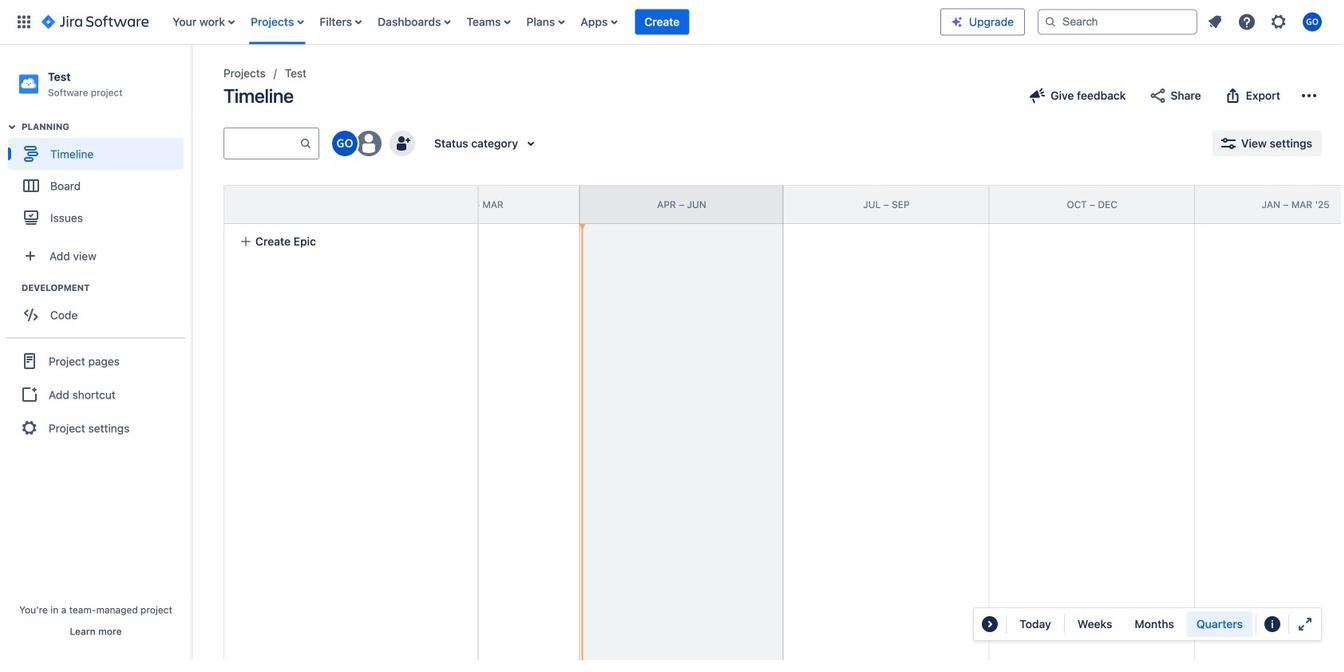 Task type: vqa. For each thing, say whether or not it's contained in the screenshot.
the your profile and preferences icon
no



Task type: locate. For each thing, give the bounding box(es) containing it.
search image
[[1044, 16, 1057, 28]]

settings image
[[1269, 12, 1288, 32]]

2 heading from the top
[[22, 282, 191, 295]]

row
[[224, 186, 477, 224]]

1 horizontal spatial list
[[1201, 8, 1331, 36]]

None search field
[[1038, 9, 1197, 35]]

Search field
[[1038, 9, 1197, 35]]

heading for development image at the top left of the page
[[22, 282, 191, 295]]

legend image
[[1263, 615, 1282, 635]]

sidebar element
[[0, 45, 192, 661]]

primary element
[[10, 0, 940, 44]]

column header
[[171, 186, 376, 224]]

1 vertical spatial heading
[[22, 282, 191, 295]]

group
[[8, 121, 191, 239], [8, 282, 191, 336], [6, 338, 185, 451], [1068, 612, 1252, 638]]

timeline grid
[[171, 185, 1341, 661]]

heading
[[22, 121, 191, 133], [22, 282, 191, 295]]

development image
[[2, 279, 22, 298]]

list
[[165, 0, 940, 44], [1201, 8, 1331, 36]]

appswitcher icon image
[[14, 12, 34, 32]]

list item
[[635, 0, 689, 44]]

export icon image
[[1223, 86, 1243, 105]]

add people image
[[393, 134, 412, 153]]

row group
[[224, 185, 477, 224]]

banner
[[0, 0, 1341, 45]]

1 heading from the top
[[22, 121, 191, 133]]

row group inside timeline "grid"
[[224, 185, 477, 224]]

jira software image
[[42, 12, 149, 32], [42, 12, 149, 32]]

help image
[[1237, 12, 1256, 32]]

sidebar navigation image
[[174, 64, 209, 96]]

0 vertical spatial heading
[[22, 121, 191, 133]]



Task type: describe. For each thing, give the bounding box(es) containing it.
your profile and settings image
[[1303, 12, 1322, 32]]

Search timeline text field
[[224, 129, 299, 158]]

planning image
[[2, 117, 22, 137]]

column header inside timeline "grid"
[[171, 186, 376, 224]]

enter full screen image
[[1296, 615, 1315, 635]]

row inside timeline "grid"
[[224, 186, 477, 224]]

notifications image
[[1205, 12, 1225, 32]]

0 horizontal spatial list
[[165, 0, 940, 44]]

heading for planning image
[[22, 121, 191, 133]]



